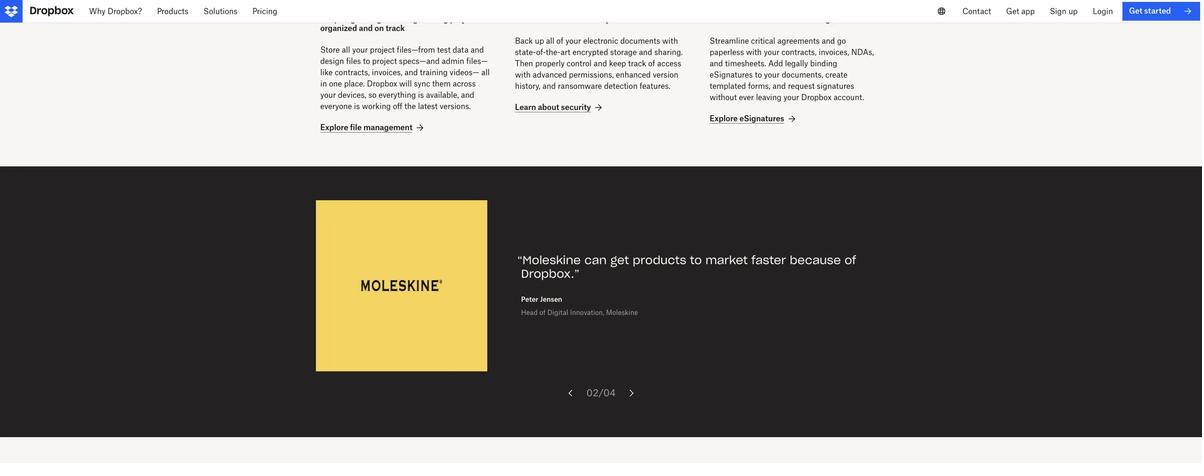 Task type: locate. For each thing, give the bounding box(es) containing it.
0 vertical spatial is
[[418, 91, 424, 100]]

0 vertical spatial up
[[1069, 7, 1078, 16]]

and left the "on"
[[359, 24, 373, 33]]

contracts, down files
[[335, 68, 370, 77]]

store all your project files—from test data and design files to project specs—and admin files— like contracts, invoices, and training videos— all in one place. dropbox will sync them across your devices, so everything is available, and everyone is working off the latest versions.
[[320, 45, 490, 111]]

0 vertical spatial track
[[386, 24, 405, 33]]

1 vertical spatial dropbox
[[801, 93, 832, 102]]

to up forms,
[[755, 70, 762, 80]]

all down files— on the top
[[481, 68, 490, 77]]

protect ip and secure all your hard work
[[515, 15, 661, 24]]

market left faster
[[706, 253, 748, 268]]

1 horizontal spatial explore
[[710, 114, 738, 123]]

learn about security
[[515, 103, 591, 112]]

up up 'of-'
[[535, 36, 544, 46]]

secure
[[569, 15, 594, 24]]

design right large
[[362, 15, 386, 24]]

dropbox down request
[[801, 93, 832, 102]]

forms,
[[748, 82, 771, 91]]

available,
[[426, 91, 459, 100]]

1 vertical spatial invoices,
[[372, 68, 403, 77]]

version
[[653, 70, 679, 80]]

1 vertical spatial track
[[628, 59, 646, 68]]

streamline
[[710, 36, 749, 46]]

contracts,
[[782, 48, 817, 57], [335, 68, 370, 77]]

1 horizontal spatial invoices,
[[819, 48, 849, 57]]

products button
[[149, 0, 196, 23]]

of inside "moleskine can get products to market faster because of dropbox."
[[845, 253, 856, 268]]

work
[[643, 15, 661, 24]]

properly
[[535, 59, 565, 68]]

head
[[521, 309, 538, 317]]

explore inside "link"
[[320, 123, 348, 133]]

request
[[788, 82, 815, 91]]

will
[[399, 79, 412, 89]]

keep
[[320, 15, 339, 24]]

and
[[388, 15, 402, 24], [553, 15, 567, 24], [359, 24, 373, 33], [822, 36, 835, 46], [471, 45, 484, 55], [639, 48, 652, 57], [594, 59, 607, 68], [710, 59, 723, 68], [405, 68, 418, 77], [543, 82, 556, 91], [773, 82, 786, 91], [461, 91, 474, 100]]

like
[[320, 68, 333, 77]]

management
[[364, 123, 413, 133]]

project down the "on"
[[370, 45, 395, 55]]

learn about security link
[[515, 102, 604, 113]]

ndas,
[[851, 48, 874, 57]]

1 vertical spatial esignatures
[[710, 70, 753, 80]]

1 horizontal spatial contracts,
[[782, 48, 817, 57]]

files—from
[[397, 45, 435, 55]]

design down store
[[320, 57, 344, 66]]

across
[[453, 79, 476, 89]]

design inside store all your project files—from test data and design files to project specs—and admin files— like contracts, invoices, and training videos— all in one place. dropbox will sync them across your devices, so everything is available, and everyone is working off the latest versions.
[[320, 57, 344, 66]]

moleskine
[[606, 309, 638, 317]]

videos—
[[450, 68, 479, 77]]

1 horizontal spatial dropbox
[[801, 93, 832, 102]]

dropbox
[[367, 79, 397, 89], [801, 93, 832, 102]]

with up timesheets.
[[746, 48, 762, 57]]

sign up link
[[1043, 0, 1086, 23]]

your
[[606, 15, 622, 24], [566, 36, 581, 46], [352, 45, 368, 55], [764, 48, 780, 57], [764, 70, 780, 80], [320, 91, 336, 100], [784, 93, 799, 102]]

invoices, down go
[[819, 48, 849, 57]]

to right files
[[363, 57, 370, 66]]

and down advanced
[[543, 82, 556, 91]]

02/04
[[587, 387, 616, 399]]

of right because at the bottom right
[[845, 253, 856, 268]]

your up art
[[566, 36, 581, 46]]

track
[[386, 24, 405, 33], [628, 59, 646, 68]]

is
[[418, 91, 424, 100], [354, 102, 360, 111]]

0 horizontal spatial is
[[354, 102, 360, 111]]

why dropbox?
[[89, 7, 142, 16]]

all right secure
[[595, 15, 604, 24]]

and up files— on the top
[[471, 45, 484, 55]]

contracts, inside "streamline critical agreements and go paperless with your contracts,  invoices, ndas, and timesheets. add legally binding esignatures to your documents, create templated forms, and request signatures without ever leaving your dropbox account."
[[782, 48, 817, 57]]

to right products
[[690, 253, 702, 268]]

0 horizontal spatial track
[[386, 24, 405, 33]]

esignatures up templated
[[710, 70, 753, 80]]

up right sign
[[1069, 7, 1078, 16]]

market up the "critical"
[[768, 15, 794, 24]]

esignatures down leaving at the right top of the page
[[740, 114, 784, 123]]

is down sync
[[418, 91, 424, 100]]

to inside "streamline critical agreements and go paperless with your contracts,  invoices, ndas, and timesheets. add legally binding esignatures to your documents, create templated forms, and request signatures without ever leaving your dropbox account."
[[755, 70, 762, 80]]

esignatures up go
[[814, 15, 859, 24]]

invoices, up will
[[372, 68, 403, 77]]

explore for explore esignatures
[[710, 114, 738, 123]]

detection
[[604, 82, 638, 91]]

data
[[453, 45, 469, 55]]

signatures
[[817, 82, 854, 91]]

0 vertical spatial dropbox
[[367, 79, 397, 89]]

invoices,
[[819, 48, 849, 57], [372, 68, 403, 77]]

1 horizontal spatial get
[[1129, 6, 1143, 16]]

explore down everyone
[[320, 123, 348, 133]]

is down devices,
[[354, 102, 360, 111]]

up for sign
[[1069, 7, 1078, 16]]

track up enhanced
[[628, 59, 646, 68]]

explore
[[710, 114, 738, 123], [320, 123, 348, 133]]

dropbox up so
[[367, 79, 397, 89]]

up for back
[[535, 36, 544, 46]]

up inside back up all of your electronic documents with state-of-the-art encrypted storage and sharing. then properly control and keep track of access with advanced permissions, enhanced version history, and ransomware detection features.
[[535, 36, 544, 46]]

to
[[758, 15, 766, 24], [363, 57, 370, 66], [755, 70, 762, 80], [690, 253, 702, 268]]

project right files
[[372, 57, 397, 66]]

get inside get started link
[[1129, 6, 1143, 16]]

explore file management
[[320, 123, 413, 133]]

get left "started" on the right top of the page
[[1129, 6, 1143, 16]]

explore esignatures
[[710, 114, 784, 123]]

the
[[405, 102, 416, 111]]

of right head
[[540, 309, 546, 317]]

in
[[320, 79, 327, 89]]

products
[[157, 7, 189, 16]]

features.
[[640, 82, 671, 91]]

all inside back up all of your electronic documents with state-of-the-art encrypted storage and sharing. then properly control and keep track of access with advanced permissions, enhanced version history, and ransomware detection features.
[[546, 36, 555, 46]]

so
[[369, 91, 377, 100]]

1 vertical spatial is
[[354, 102, 360, 111]]

advanced
[[533, 70, 567, 80]]

can
[[585, 253, 607, 268]]

with up sharing.
[[662, 36, 678, 46]]

reduce time to market with esignatures
[[710, 15, 859, 24]]

get app
[[1006, 7, 1035, 16]]

one
[[329, 79, 342, 89]]

and down 'paperless'
[[710, 59, 723, 68]]

0 vertical spatial design
[[362, 15, 386, 24]]

of left the access at top
[[648, 59, 655, 68]]

and down the across
[[461, 91, 474, 100]]

0 horizontal spatial contracts,
[[335, 68, 370, 77]]

login
[[1093, 7, 1113, 16]]

1 vertical spatial contracts,
[[335, 68, 370, 77]]

of
[[557, 36, 564, 46], [648, 59, 655, 68], [845, 253, 856, 268], [540, 309, 546, 317]]

"moleskine
[[517, 253, 581, 268]]

your up add on the right of page
[[764, 48, 780, 57]]

and right the "on"
[[388, 15, 402, 24]]

1 vertical spatial design
[[320, 57, 344, 66]]

0 vertical spatial invoices,
[[819, 48, 849, 57]]

art
[[561, 48, 571, 57]]

of up art
[[557, 36, 564, 46]]

to inside store all your project files—from test data and design files to project specs—and admin files— like contracts, invoices, and training videos— all in one place. dropbox will sync them across your devices, so everything is available, and everyone is working off the latest versions.
[[363, 57, 370, 66]]

timesheets.
[[725, 59, 766, 68]]

and down documents at the top of the page
[[639, 48, 652, 57]]

0 horizontal spatial design
[[320, 57, 344, 66]]

1 horizontal spatial up
[[1069, 7, 1078, 16]]

design inside keep large design and engineering projects organized and on track
[[362, 15, 386, 24]]

app
[[1022, 7, 1035, 16]]

1 vertical spatial project
[[372, 57, 397, 66]]

control
[[567, 59, 592, 68]]

track inside back up all of your electronic documents with state-of-the-art encrypted storage and sharing. then properly control and keep track of access with advanced permissions, enhanced version history, and ransomware detection features.
[[628, 59, 646, 68]]

time
[[740, 15, 756, 24]]

storage
[[610, 48, 637, 57]]

get left app
[[1006, 7, 1020, 16]]

dropbox inside "streamline critical agreements and go paperless with your contracts,  invoices, ndas, and timesheets. add legally binding esignatures to your documents, create templated forms, and request signatures without ever leaving your dropbox account."
[[801, 93, 832, 102]]

critical
[[751, 36, 776, 46]]

1 horizontal spatial track
[[628, 59, 646, 68]]

organized
[[320, 24, 357, 33]]

contracts, down agreements
[[782, 48, 817, 57]]

0 horizontal spatial market
[[706, 253, 748, 268]]

1 vertical spatial market
[[706, 253, 748, 268]]

0 horizontal spatial get
[[1006, 7, 1020, 16]]

track inside keep large design and engineering projects organized and on track
[[386, 24, 405, 33]]

1 horizontal spatial design
[[362, 15, 386, 24]]

moleskine logo image
[[361, 280, 442, 292]]

track right the "on"
[[386, 24, 405, 33]]

pricing
[[253, 7, 277, 16]]

1 vertical spatial up
[[535, 36, 544, 46]]

place.
[[344, 79, 365, 89]]

with
[[796, 15, 812, 24], [662, 36, 678, 46], [746, 48, 762, 57], [515, 70, 531, 80]]

0 vertical spatial market
[[768, 15, 794, 24]]

0 vertical spatial contracts,
[[782, 48, 817, 57]]

then
[[515, 59, 533, 68]]

back
[[515, 36, 533, 46]]

explore for explore file management
[[320, 123, 348, 133]]

dropbox."
[[521, 267, 580, 281]]

0 horizontal spatial invoices,
[[372, 68, 403, 77]]

get inside get app dropdown button
[[1006, 7, 1020, 16]]

invoices, inside store all your project files—from test data and design files to project specs—and admin files— like contracts, invoices, and training videos— all in one place. dropbox will sync them across your devices, so everything is available, and everyone is working off the latest versions.
[[372, 68, 403, 77]]

project
[[370, 45, 395, 55], [372, 57, 397, 66]]

1 horizontal spatial is
[[418, 91, 424, 100]]

dropbox?
[[108, 7, 142, 16]]

0 horizontal spatial dropbox
[[367, 79, 397, 89]]

0 horizontal spatial explore
[[320, 123, 348, 133]]

all up the-
[[546, 36, 555, 46]]

solutions button
[[196, 0, 245, 23]]

explore down without
[[710, 114, 738, 123]]

0 horizontal spatial up
[[535, 36, 544, 46]]

1 horizontal spatial market
[[768, 15, 794, 24]]



Task type: describe. For each thing, give the bounding box(es) containing it.
projects
[[450, 15, 480, 24]]

with down then
[[515, 70, 531, 80]]

digital
[[547, 309, 568, 317]]

your down add on the right of page
[[764, 70, 780, 80]]

go
[[837, 36, 846, 46]]

jensen
[[540, 296, 562, 304]]

get for get started
[[1129, 6, 1143, 16]]

get for get app
[[1006, 7, 1020, 16]]

them
[[432, 79, 451, 89]]

permissions,
[[569, 70, 614, 80]]

get started
[[1129, 6, 1171, 16]]

learn
[[515, 103, 536, 112]]

explore esignatures link
[[710, 113, 798, 125]]

started
[[1145, 6, 1171, 16]]

innovation,
[[570, 309, 605, 317]]

versions.
[[440, 102, 471, 111]]

ip
[[544, 15, 551, 24]]

market inside "moleskine can get products to market faster because of dropbox."
[[706, 253, 748, 268]]

and up leaving at the right top of the page
[[773, 82, 786, 91]]

solutions
[[204, 7, 237, 16]]

state-
[[515, 48, 536, 57]]

all up files
[[342, 45, 350, 55]]

because
[[790, 253, 841, 268]]

login link
[[1086, 0, 1121, 23]]

and right ip
[[553, 15, 567, 24]]

on
[[375, 24, 384, 33]]

documents
[[620, 36, 660, 46]]

keep
[[609, 59, 626, 68]]

training
[[420, 68, 448, 77]]

dropbox inside store all your project files—from test data and design files to project specs—and admin files— like contracts, invoices, and training videos— all in one place. dropbox will sync them across your devices, so everything is available, and everyone is working off the latest versions.
[[367, 79, 397, 89]]

account.
[[834, 93, 865, 102]]

and up will
[[405, 68, 418, 77]]

your down in
[[320, 91, 336, 100]]

invoices, inside "streamline critical agreements and go paperless with your contracts,  invoices, ndas, and timesheets. add legally binding esignatures to your documents, create templated forms, and request signatures without ever leaving your dropbox account."
[[819, 48, 849, 57]]

get
[[610, 253, 629, 268]]

sign up
[[1050, 7, 1078, 16]]

create
[[826, 70, 848, 80]]

electronic
[[583, 36, 618, 46]]

of-
[[536, 48, 546, 57]]

contact
[[963, 7, 991, 16]]

esignatures inside "streamline critical agreements and go paperless with your contracts,  invoices, ndas, and timesheets. add legally binding esignatures to your documents, create templated forms, and request signatures without ever leaving your dropbox account."
[[710, 70, 753, 80]]

access
[[657, 59, 681, 68]]

and left go
[[822, 36, 835, 46]]

security
[[561, 103, 591, 112]]

peter jensen
[[521, 296, 562, 304]]

contact button
[[955, 0, 999, 23]]

to inside "moleskine can get products to market faster because of dropbox."
[[690, 253, 702, 268]]

back up all of your electronic documents with state-of-the-art encrypted storage and sharing. then properly control and keep track of access with advanced permissions, enhanced version history, and ransomware detection features.
[[515, 36, 683, 91]]

keep large design and engineering projects organized and on track
[[320, 15, 480, 33]]

large
[[341, 15, 360, 24]]

legally
[[785, 59, 808, 68]]

your inside back up all of your electronic documents with state-of-the-art encrypted storage and sharing. then properly control and keep track of access with advanced permissions, enhanced version history, and ransomware detection features.
[[566, 36, 581, 46]]

with up agreements
[[796, 15, 812, 24]]

enhanced
[[616, 70, 651, 80]]

admin
[[442, 57, 464, 66]]

your down request
[[784, 93, 799, 102]]

products
[[633, 253, 686, 268]]

ever
[[739, 93, 754, 102]]

the-
[[546, 48, 561, 57]]

engineering
[[404, 15, 448, 24]]

explore file management link
[[320, 122, 426, 134]]

agreements
[[778, 36, 820, 46]]

2 vertical spatial esignatures
[[740, 114, 784, 123]]

without
[[710, 93, 737, 102]]

streamline critical agreements and go paperless with your contracts,  invoices, ndas, and timesheets. add legally binding esignatures to your documents, create templated forms, and request signatures without ever leaving your dropbox account.
[[710, 36, 874, 102]]

your up files
[[352, 45, 368, 55]]

working
[[362, 102, 391, 111]]

0 vertical spatial esignatures
[[814, 15, 859, 24]]

why dropbox? button
[[81, 0, 149, 23]]

templated
[[710, 82, 746, 91]]

test
[[437, 45, 451, 55]]

store
[[320, 45, 340, 55]]

sign
[[1050, 7, 1067, 16]]

with inside "streamline critical agreements and go paperless with your contracts,  invoices, ndas, and timesheets. add legally binding esignatures to your documents, create templated forms, and request signatures without ever leaving your dropbox account."
[[746, 48, 762, 57]]

0 vertical spatial project
[[370, 45, 395, 55]]

head of digital innovation, moleskine
[[521, 309, 638, 317]]

hard
[[624, 15, 641, 24]]

contracts, inside store all your project files—from test data and design files to project specs—and admin files— like contracts, invoices, and training videos— all in one place. dropbox will sync them across your devices, so everything is available, and everyone is working off the latest versions.
[[335, 68, 370, 77]]

and up permissions,
[[594, 59, 607, 68]]

files
[[346, 57, 361, 66]]

get started link
[[1123, 2, 1200, 21]]

sync
[[414, 79, 430, 89]]

binding
[[810, 59, 838, 68]]

add
[[768, 59, 783, 68]]

to right 'time'
[[758, 15, 766, 24]]

ransomware
[[558, 82, 602, 91]]

sharing.
[[654, 48, 683, 57]]

history,
[[515, 82, 541, 91]]

faster
[[752, 253, 786, 268]]

specs—and
[[399, 57, 440, 66]]

your left hard in the top right of the page
[[606, 15, 622, 24]]

paperless
[[710, 48, 744, 57]]

reduce
[[710, 15, 738, 24]]



Task type: vqa. For each thing, say whether or not it's contained in the screenshot.
All files already match the naming convention.
no



